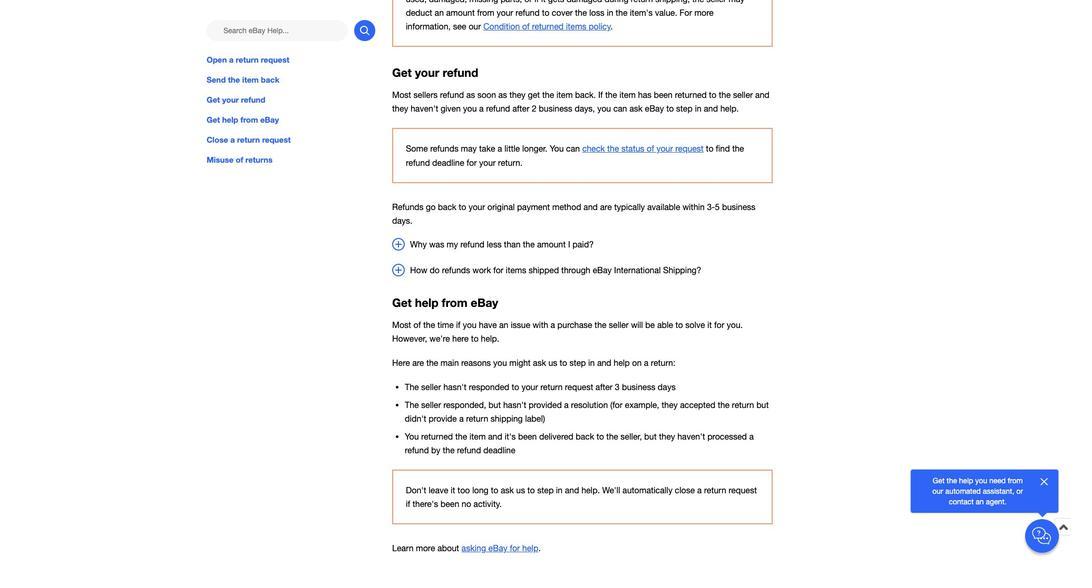 Task type: describe. For each thing, give the bounding box(es) containing it.
deadline inside to find the refund deadline for your return.
[[432, 158, 465, 167]]

sellers
[[414, 90, 438, 100]]

return.
[[498, 158, 523, 167]]

check
[[583, 144, 605, 154]]

the seller hasn't responded to your return request after 3 business days
[[405, 383, 676, 392]]

returned inside most sellers refund as soon as they get the item back. if the item has been returned to the seller and they haven't given you a refund after 2 business days, you can ask ebay to step in and help.
[[675, 90, 707, 100]]

longer.
[[523, 144, 548, 154]]

refund inside to find the refund deadline for your return.
[[406, 158, 430, 167]]

responded
[[469, 383, 510, 392]]

the seller responded, but hasn't provided a resolution (for example, they accepted the return but didn't provide a return shipping label)
[[405, 401, 769, 424]]

haven't inside most sellers refund as soon as they get the item back. if the item has been returned to the seller and they haven't given you a refund after 2 business days, you can ask ebay to step in and help.
[[411, 104, 438, 114]]

condition
[[484, 22, 520, 31]]

you left "might"
[[493, 359, 507, 368]]

typically
[[614, 202, 645, 212]]

us inside don't leave it too long to ask us to step in and help. we'll automatically close a return request if there's been no activity.
[[516, 486, 525, 496]]

some refunds may take a little longer. you can check the status of your request
[[406, 144, 704, 154]]

long
[[472, 486, 489, 496]]

1 horizontal spatial step
[[570, 359, 586, 368]]

in inside most sellers refund as soon as they get the item back. if the item has been returned to the seller and they haven't given you a refund after 2 business days, you can ask ebay to step in and help.
[[695, 104, 702, 114]]

solve
[[686, 321, 705, 330]]

5
[[715, 202, 720, 212]]

you.
[[727, 321, 743, 330]]

a down responded,
[[459, 415, 464, 424]]

in inside don't leave it too long to ask us to step in and help. we'll automatically close a return request if there's been no activity.
[[556, 486, 563, 496]]

your down the send the item back
[[222, 95, 239, 104]]

take
[[479, 144, 495, 154]]

don't
[[406, 486, 427, 496]]

i
[[568, 240, 571, 249]]

main
[[441, 359, 459, 368]]

send the item back link
[[207, 74, 375, 85]]

for inside dropdown button
[[494, 266, 504, 275]]

my
[[447, 240, 458, 249]]

responded,
[[444, 401, 486, 410]]

3-
[[707, 202, 715, 212]]

given
[[441, 104, 461, 114]]

1 horizontal spatial us
[[549, 359, 558, 368]]

of for misuse of returns
[[236, 155, 243, 165]]

send
[[207, 75, 226, 84]]

an inside most of the time if you have an issue with a purchase the seller will be able to solve it for you. however, we're here to help.
[[499, 321, 509, 330]]

reasons
[[461, 359, 491, 368]]

and inside don't leave it too long to ask us to step in and help. we'll automatically close a return request if there's been no activity.
[[565, 486, 579, 496]]

1 vertical spatial get help from ebay
[[392, 296, 498, 310]]

our
[[933, 488, 944, 496]]

here
[[392, 359, 410, 368]]

resolution
[[571, 401, 608, 410]]

seller inside the seller responded, but hasn't provided a resolution (for example, they accepted the return but didn't provide a return shipping label)
[[421, 401, 441, 410]]

get the help you need from our automated assistant, or contact an agent. tooltip
[[928, 476, 1028, 508]]

your up provided
[[522, 383, 538, 392]]

ebay up 'have'
[[471, 296, 498, 310]]

2 as from the left
[[499, 90, 507, 100]]

return up the send the item back
[[236, 55, 259, 64]]

your right status
[[657, 144, 673, 154]]

activity.
[[474, 500, 502, 510]]

how
[[410, 266, 428, 275]]

the inside to find the refund deadline for your return.
[[733, 144, 744, 154]]

issue
[[511, 321, 531, 330]]

no
[[462, 500, 471, 510]]

more
[[416, 544, 435, 554]]

0 horizontal spatial but
[[489, 401, 501, 410]]

you inside get the help you need from our automated assistant, or contact an agent.
[[976, 477, 988, 486]]

0 vertical spatial refunds
[[430, 144, 459, 154]]

provided
[[529, 401, 562, 410]]

it's
[[505, 433, 516, 442]]

your up the sellers
[[415, 66, 440, 80]]

policy
[[589, 22, 611, 31]]

close
[[207, 135, 228, 145]]

returns
[[246, 155, 273, 165]]

automatically
[[623, 486, 673, 496]]

agent.
[[986, 498, 1007, 507]]

too
[[458, 486, 470, 496]]

days
[[658, 383, 676, 392]]

or
[[1017, 488, 1024, 496]]

and inside refunds go back to your original payment method and are typically available within 3-5 business days.
[[584, 202, 598, 212]]

return down responded,
[[466, 415, 488, 424]]

misuse of returns
[[207, 155, 273, 165]]

0 vertical spatial .
[[611, 22, 613, 31]]

been inside you returned the item and it's been delivered back to the seller, but they haven't processed a refund by the refund deadline
[[518, 433, 537, 442]]

need
[[990, 477, 1006, 486]]

from inside get the help you need from our automated assistant, or contact an agent.
[[1008, 477, 1023, 486]]

through
[[562, 266, 591, 275]]

for inside to find the refund deadline for your return.
[[467, 158, 477, 167]]

seller inside most sellers refund as soon as they get the item back. if the item has been returned to the seller and they haven't given you a refund after 2 business days, you can ask ebay to step in and help.
[[733, 90, 753, 100]]

if
[[599, 90, 603, 100]]

will
[[631, 321, 643, 330]]

a right provided
[[564, 401, 569, 410]]

ask inside most sellers refund as soon as they get the item back. if the item has been returned to the seller and they haven't given you a refund after 2 business days, you can ask ebay to step in and help.
[[630, 104, 643, 114]]

most sellers refund as soon as they get the item back. if the item has been returned to the seller and they haven't given you a refund after 2 business days, you can ask ebay to step in and help.
[[392, 90, 770, 114]]

little
[[505, 144, 520, 154]]

open a return request
[[207, 55, 290, 64]]

ebay inside most sellers refund as soon as they get the item back. if the item has been returned to the seller and they haven't given you a refund after 2 business days, you can ask ebay to step in and help.
[[645, 104, 664, 114]]

time
[[438, 321, 454, 330]]

hasn't inside the seller responded, but hasn't provided a resolution (for example, they accepted the return but didn't provide a return shipping label)
[[503, 401, 527, 410]]

1 horizontal spatial ask
[[533, 359, 546, 368]]

has
[[638, 90, 652, 100]]

we're
[[430, 334, 450, 344]]

shipping?
[[663, 266, 702, 275]]

but inside you returned the item and it's been delivered back to the seller, but they haven't processed a refund by the refund deadline
[[645, 433, 657, 442]]

0 horizontal spatial from
[[241, 115, 258, 125]]

get help from ebay link
[[207, 114, 375, 126]]

refunds inside dropdown button
[[442, 266, 470, 275]]

1 vertical spatial from
[[442, 296, 468, 310]]

international
[[614, 266, 661, 275]]

1 horizontal spatial after
[[596, 383, 613, 392]]

2 horizontal spatial but
[[757, 401, 769, 410]]

of for most of the time if you have an issue with a purchase the seller will be able to solve it for you. however, we're here to help.
[[414, 321, 421, 330]]

amount
[[537, 240, 566, 249]]

than
[[504, 240, 521, 249]]

your inside to find the refund deadline for your return.
[[479, 158, 496, 167]]

assistant,
[[983, 488, 1015, 496]]

most of the time if you have an issue with a purchase the seller will be able to solve it for you. however, we're here to help.
[[392, 321, 743, 344]]

asking
[[462, 544, 486, 554]]

been inside most sellers refund as soon as they get the item back. if the item has been returned to the seller and they haven't given you a refund after 2 business days, you can ask ebay to step in and help.
[[654, 90, 673, 100]]

1 vertical spatial in
[[589, 359, 595, 368]]

refunds go back to your original payment method and are typically available within 3-5 business days.
[[392, 202, 756, 226]]

a inside you returned the item and it's been delivered back to the seller, but they haven't processed a refund by the refund deadline
[[750, 433, 754, 442]]

0 vertical spatial items
[[566, 22, 587, 31]]

step inside don't leave it too long to ask us to step in and help. we'll automatically close a return request if there's been no activity.
[[538, 486, 554, 496]]

refund up soon
[[443, 66, 479, 80]]

refund right by
[[457, 446, 481, 456]]

close a return request
[[207, 135, 291, 145]]

shipping
[[491, 415, 523, 424]]

may
[[461, 144, 477, 154]]

a inside most of the time if you have an issue with a purchase the seller will be able to solve it for you. however, we're here to help.
[[551, 321, 555, 330]]

1 horizontal spatial get your refund
[[392, 66, 479, 80]]

returned inside you returned the item and it's been delivered back to the seller, but they haven't processed a refund by the refund deadline
[[421, 433, 453, 442]]

if inside don't leave it too long to ask us to step in and help. we'll automatically close a return request if there's been no activity.
[[406, 500, 410, 510]]

the inside dropdown button
[[523, 240, 535, 249]]

payment
[[517, 202, 550, 212]]

some
[[406, 144, 428, 154]]

learn
[[392, 544, 414, 554]]

find
[[716, 144, 730, 154]]

return up processed
[[732, 401, 754, 410]]

they left get
[[510, 90, 526, 100]]

for right asking
[[510, 544, 520, 554]]

method
[[553, 202, 581, 212]]

close
[[675, 486, 695, 496]]

0 vertical spatial get help from ebay
[[207, 115, 279, 125]]

less
[[487, 240, 502, 249]]

with
[[533, 321, 549, 330]]

open
[[207, 55, 227, 64]]

an inside get the help you need from our automated assistant, or contact an agent.
[[976, 498, 984, 507]]

get
[[528, 90, 540, 100]]

status
[[622, 144, 645, 154]]

here are the main reasons you might ask us to step in and help on a return:
[[392, 359, 676, 368]]

1 horizontal spatial returned
[[532, 22, 564, 31]]

for inside most of the time if you have an issue with a purchase the seller will be able to solve it for you. however, we're here to help.
[[715, 321, 725, 330]]

the inside the seller responded, but hasn't provided a resolution (for example, they accepted the return but didn't provide a return shipping label)
[[718, 401, 730, 410]]

business inside most sellers refund as soon as they get the item back. if the item has been returned to the seller and they haven't given you a refund after 2 business days, you can ask ebay to step in and help.
[[539, 104, 573, 114]]

item inside you returned the item and it's been delivered back to the seller, but they haven't processed a refund by the refund deadline
[[470, 433, 486, 442]]

request inside don't leave it too long to ask us to step in and help. we'll automatically close a return request if there's been no activity.
[[729, 486, 757, 496]]

work
[[473, 266, 491, 275]]

by
[[431, 446, 441, 456]]

are inside refunds go back to your original payment method and are typically available within 3-5 business days.
[[600, 202, 612, 212]]



Task type: locate. For each thing, give the bounding box(es) containing it.
get for get your refund link
[[207, 95, 220, 104]]

0 vertical spatial us
[[549, 359, 558, 368]]

if
[[456, 321, 461, 330], [406, 500, 410, 510]]

ebay right asking
[[489, 544, 508, 554]]

business right 2 on the top of page
[[539, 104, 573, 114]]

0 horizontal spatial items
[[506, 266, 527, 275]]

2 vertical spatial help.
[[582, 486, 600, 496]]

are right here
[[413, 359, 424, 368]]

0 horizontal spatial can
[[566, 144, 580, 154]]

asking ebay for help link
[[462, 544, 539, 554]]

processed
[[708, 433, 747, 442]]

the
[[405, 383, 419, 392], [405, 401, 419, 410]]

if down don't
[[406, 500, 410, 510]]

most for most of the time if you have an issue with a purchase the seller will be able to solve it for you. however, we're here to help.
[[392, 321, 411, 330]]

1 vertical spatial haven't
[[678, 433, 705, 442]]

can
[[614, 104, 627, 114], [566, 144, 580, 154]]

a right close on the right
[[698, 486, 702, 496]]

you right given
[[463, 104, 477, 114]]

1 as from the left
[[467, 90, 475, 100]]

items left policy
[[566, 22, 587, 31]]

1 vertical spatial get your refund
[[207, 95, 265, 104]]

1 vertical spatial business
[[722, 202, 756, 212]]

get help from ebay
[[207, 115, 279, 125], [392, 296, 498, 310]]

get inside get the help you need from our automated assistant, or contact an agent.
[[933, 477, 945, 486]]

condition of returned items policy .
[[484, 22, 613, 31]]

days,
[[575, 104, 595, 114]]

refund down soon
[[486, 104, 510, 114]]

they up some
[[392, 104, 408, 114]]

you inside you returned the item and it's been delivered back to the seller, but they haven't processed a refund by the refund deadline
[[405, 433, 419, 442]]

soon
[[478, 90, 496, 100]]

help. inside don't leave it too long to ask us to step in and help. we'll automatically close a return request if there's been no activity.
[[582, 486, 600, 496]]

0 vertical spatial you
[[550, 144, 564, 154]]

2 horizontal spatial step
[[677, 104, 693, 114]]

1 horizontal spatial you
[[550, 144, 564, 154]]

misuse of returns link
[[207, 154, 375, 166]]

ebay
[[645, 104, 664, 114], [260, 115, 279, 125], [593, 266, 612, 275], [471, 296, 498, 310], [489, 544, 508, 554]]

your left original
[[469, 202, 485, 212]]

how do refunds work for items shipped through ebay international shipping?
[[410, 266, 702, 275]]

the
[[228, 75, 240, 84], [543, 90, 554, 100], [606, 90, 617, 100], [719, 90, 731, 100], [608, 144, 619, 154], [733, 144, 744, 154], [523, 240, 535, 249], [423, 321, 435, 330], [595, 321, 607, 330], [427, 359, 438, 368], [718, 401, 730, 410], [455, 433, 467, 442], [607, 433, 619, 442], [443, 446, 455, 456], [947, 477, 958, 486]]

if right time
[[456, 321, 461, 330]]

they inside the seller responded, but hasn't provided a resolution (for example, they accepted the return but didn't provide a return shipping label)
[[662, 401, 678, 410]]

it left the too
[[451, 486, 455, 496]]

refund down some
[[406, 158, 430, 167]]

1 horizontal spatial an
[[976, 498, 984, 507]]

0 horizontal spatial if
[[406, 500, 410, 510]]

on
[[632, 359, 642, 368]]

a right with
[[551, 321, 555, 330]]

most up however, on the left bottom of the page
[[392, 321, 411, 330]]

to inside refunds go back to your original payment method and are typically available within 3-5 business days.
[[459, 202, 466, 212]]

1 horizontal spatial deadline
[[484, 446, 516, 456]]

you left need at the bottom of page
[[976, 477, 988, 486]]

back inside refunds go back to your original payment method and are typically available within 3-5 business days.
[[438, 202, 457, 212]]

2 vertical spatial in
[[556, 486, 563, 496]]

refund
[[443, 66, 479, 80], [440, 90, 464, 100], [241, 95, 265, 104], [486, 104, 510, 114], [406, 158, 430, 167], [461, 240, 485, 249], [405, 446, 429, 456], [457, 446, 481, 456]]

0 vertical spatial an
[[499, 321, 509, 330]]

and
[[756, 90, 770, 100], [704, 104, 718, 114], [584, 202, 598, 212], [597, 359, 612, 368], [488, 433, 503, 442], [565, 486, 579, 496]]

0 vertical spatial business
[[539, 104, 573, 114]]

refund inside dropdown button
[[461, 240, 485, 249]]

0 vertical spatial from
[[241, 115, 258, 125]]

1 vertical spatial it
[[451, 486, 455, 496]]

a right on
[[644, 359, 649, 368]]

help. inside most of the time if you have an issue with a purchase the seller will be able to solve it for you. however, we're here to help.
[[481, 334, 500, 344]]

you inside most of the time if you have an issue with a purchase the seller will be able to solve it for you. however, we're here to help.
[[463, 321, 477, 330]]

0 vertical spatial haven't
[[411, 104, 438, 114]]

most inside most of the time if you have an issue with a purchase the seller will be able to solve it for you. however, we're here to help.
[[392, 321, 411, 330]]

from up 'or'
[[1008, 477, 1023, 486]]

item left 'has'
[[620, 90, 636, 100]]

0 horizontal spatial .
[[539, 544, 541, 554]]

how do refunds work for items shipped through ebay international shipping? button
[[392, 264, 773, 277]]

2 most from the top
[[392, 321, 411, 330]]

deadline down "may"
[[432, 158, 465, 167]]

help. inside most sellers refund as soon as they get the item back. if the item has been returned to the seller and they haven't given you a refund after 2 business days, you can ask ebay to step in and help.
[[721, 104, 739, 114]]

0 vertical spatial it
[[708, 321, 712, 330]]

for left 'you.'
[[715, 321, 725, 330]]

0 horizontal spatial as
[[467, 90, 475, 100]]

was
[[429, 240, 445, 249]]

return:
[[651, 359, 676, 368]]

return inside don't leave it too long to ask us to step in and help. we'll automatically close a return request if there's been no activity.
[[704, 486, 727, 496]]

Search eBay Help... text field
[[207, 20, 348, 41]]

2 vertical spatial from
[[1008, 477, 1023, 486]]

you down didn't
[[405, 433, 419, 442]]

get the help you need from our automated assistant, or contact an agent.
[[933, 477, 1024, 507]]

it right solve
[[708, 321, 712, 330]]

you right longer.
[[550, 144, 564, 154]]

an
[[499, 321, 509, 330], [976, 498, 984, 507]]

seller inside most of the time if you have an issue with a purchase the seller will be able to solve it for you. however, we're here to help.
[[609, 321, 629, 330]]

as
[[467, 90, 475, 100], [499, 90, 507, 100]]

0 horizontal spatial you
[[405, 433, 419, 442]]

ask up activity.
[[501, 486, 514, 496]]

can inside most sellers refund as soon as they get the item back. if the item has been returned to the seller and they haven't given you a refund after 2 business days, you can ask ebay to step in and help.
[[614, 104, 627, 114]]

and inside you returned the item and it's been delivered back to the seller, but they haven't processed a refund by the refund deadline
[[488, 433, 503, 442]]

0 horizontal spatial an
[[499, 321, 509, 330]]

1 vertical spatial us
[[516, 486, 525, 496]]

items
[[566, 22, 587, 31], [506, 266, 527, 275]]

get for the get help from ebay link
[[207, 115, 220, 125]]

1 vertical spatial hasn't
[[503, 401, 527, 410]]

of inside most of the time if you have an issue with a purchase the seller will be able to solve it for you. however, we're here to help.
[[414, 321, 421, 330]]

business inside refunds go back to your original payment method and are typically available within 3-5 business days.
[[722, 202, 756, 212]]

days.
[[392, 216, 413, 226]]

haven't inside you returned the item and it's been delivered back to the seller, but they haven't processed a refund by the refund deadline
[[678, 433, 705, 442]]

1 vertical spatial returned
[[675, 90, 707, 100]]

the for the seller responded, but hasn't provided a resolution (for example, they accepted the return but didn't provide a return shipping label)
[[405, 401, 419, 410]]

1 horizontal spatial in
[[589, 359, 595, 368]]

a inside don't leave it too long to ask us to step in and help. we'll automatically close a return request if there's been no activity.
[[698, 486, 702, 496]]

0 vertical spatial can
[[614, 104, 627, 114]]

2 horizontal spatial business
[[722, 202, 756, 212]]

within
[[683, 202, 705, 212]]

2 horizontal spatial help.
[[721, 104, 739, 114]]

business right the 5
[[722, 202, 756, 212]]

1 horizontal spatial business
[[622, 383, 656, 392]]

1 horizontal spatial back
[[438, 202, 457, 212]]

the down here
[[405, 383, 419, 392]]

0 vertical spatial in
[[695, 104, 702, 114]]

the inside the seller responded, but hasn't provided a resolution (for example, they accepted the return but didn't provide a return shipping label)
[[405, 401, 419, 410]]

back right go
[[438, 202, 457, 212]]

learn more about asking ebay for help .
[[392, 544, 541, 554]]

0 vertical spatial returned
[[532, 22, 564, 31]]

are left the typically
[[600, 202, 612, 212]]

0 horizontal spatial hasn't
[[444, 383, 467, 392]]

get your refund up the sellers
[[392, 66, 479, 80]]

of up however, on the left bottom of the page
[[414, 321, 421, 330]]

0 vertical spatial the
[[405, 383, 419, 392]]

provide
[[429, 415, 457, 424]]

been right the it's
[[518, 433, 537, 442]]

2 vertical spatial ask
[[501, 486, 514, 496]]

help
[[222, 115, 238, 125], [415, 296, 439, 310], [614, 359, 630, 368], [960, 477, 974, 486], [523, 544, 539, 554]]

0 horizontal spatial are
[[413, 359, 424, 368]]

most inside most sellers refund as soon as they get the item back. if the item has been returned to the seller and they haven't given you a refund after 2 business days, you can ask ebay to step in and help.
[[392, 90, 411, 100]]

1 vertical spatial if
[[406, 500, 410, 510]]

2 vertical spatial business
[[622, 383, 656, 392]]

2 vertical spatial been
[[441, 500, 460, 510]]

they down days
[[662, 401, 678, 410]]

1 horizontal spatial .
[[611, 22, 613, 31]]

0 vertical spatial help.
[[721, 104, 739, 114]]

ask down 'has'
[[630, 104, 643, 114]]

a left little
[[498, 144, 502, 154]]

item down open a return request
[[242, 75, 259, 84]]

to inside to find the refund deadline for your return.
[[706, 144, 714, 154]]

.
[[611, 22, 613, 31], [539, 544, 541, 554]]

a inside most sellers refund as soon as they get the item back. if the item has been returned to the seller and they haven't given you a refund after 2 business days, you can ask ebay to step in and help.
[[479, 104, 484, 114]]

most for most sellers refund as soon as they get the item back. if the item has been returned to the seller and they haven't given you a refund after 2 business days, you can ask ebay to step in and help.
[[392, 90, 411, 100]]

1 most from the top
[[392, 90, 411, 100]]

get help from ebay up time
[[392, 296, 498, 310]]

have
[[479, 321, 497, 330]]

open a return request link
[[207, 54, 375, 65]]

label)
[[525, 415, 545, 424]]

example,
[[625, 401, 660, 410]]

0 vertical spatial are
[[600, 202, 612, 212]]

item left back.
[[557, 90, 573, 100]]

returned up by
[[421, 433, 453, 442]]

ebay inside dropdown button
[[593, 266, 612, 275]]

why was my refund less than the amount i paid? button
[[392, 238, 773, 251]]

2 horizontal spatial been
[[654, 90, 673, 100]]

didn't
[[405, 415, 427, 424]]

you
[[463, 104, 477, 114], [598, 104, 611, 114], [463, 321, 477, 330], [493, 359, 507, 368], [976, 477, 988, 486]]

your down take
[[479, 158, 496, 167]]

after left 2 on the top of page
[[513, 104, 530, 114]]

returned right condition
[[532, 22, 564, 31]]

1 vertical spatial step
[[570, 359, 586, 368]]

refund up given
[[440, 90, 464, 100]]

get help from ebay up close a return request
[[207, 115, 279, 125]]

get your refund
[[392, 66, 479, 80], [207, 95, 265, 104]]

ask inside don't leave it too long to ask us to step in and help. we'll automatically close a return request if there's been no activity.
[[501, 486, 514, 496]]

0 vertical spatial been
[[654, 90, 673, 100]]

misuse
[[207, 155, 234, 165]]

step inside most sellers refund as soon as they get the item back. if the item has been returned to the seller and they haven't given you a refund after 2 business days, you can ask ebay to step in and help.
[[677, 104, 693, 114]]

ebay down 'has'
[[645, 104, 664, 114]]

deadline inside you returned the item and it's been delivered back to the seller, but they haven't processed a refund by the refund deadline
[[484, 446, 516, 456]]

help. down 'have'
[[481, 334, 500, 344]]

0 vertical spatial after
[[513, 104, 530, 114]]

the for the seller hasn't responded to your return request after 3 business days
[[405, 383, 419, 392]]

most
[[392, 90, 411, 100], [392, 321, 411, 330]]

step
[[677, 104, 693, 114], [570, 359, 586, 368], [538, 486, 554, 496]]

0 horizontal spatial haven't
[[411, 104, 438, 114]]

0 vertical spatial ask
[[630, 104, 643, 114]]

ask
[[630, 104, 643, 114], [533, 359, 546, 368], [501, 486, 514, 496]]

been left no
[[441, 500, 460, 510]]

2 the from the top
[[405, 401, 419, 410]]

your inside refunds go back to your original payment method and are typically available within 3-5 business days.
[[469, 202, 485, 212]]

1 horizontal spatial can
[[614, 104, 627, 114]]

2 horizontal spatial ask
[[630, 104, 643, 114]]

a right open
[[229, 55, 234, 64]]

do
[[430, 266, 440, 275]]

1 vertical spatial can
[[566, 144, 580, 154]]

to inside you returned the item and it's been delivered back to the seller, but they haven't processed a refund by the refund deadline
[[597, 433, 604, 442]]

0 vertical spatial get your refund
[[392, 66, 479, 80]]

a right close
[[230, 135, 235, 145]]

of right status
[[647, 144, 654, 154]]

get your refund down the send the item back
[[207, 95, 265, 104]]

return right close on the right
[[704, 486, 727, 496]]

as left soon
[[467, 90, 475, 100]]

it inside don't leave it too long to ask us to step in and help. we'll automatically close a return request if there's been no activity.
[[451, 486, 455, 496]]

1 horizontal spatial but
[[645, 433, 657, 442]]

if inside most of the time if you have an issue with a purchase the seller will be able to solve it for you. however, we're here to help.
[[456, 321, 461, 330]]

refunds
[[430, 144, 459, 154], [442, 266, 470, 275]]

hasn't up responded,
[[444, 383, 467, 392]]

delivered
[[539, 433, 574, 442]]

after inside most sellers refund as soon as they get the item back. if the item has been returned to the seller and they haven't given you a refund after 2 business days, you can ask ebay to step in and help.
[[513, 104, 530, 114]]

from up close a return request
[[241, 115, 258, 125]]

2 horizontal spatial returned
[[675, 90, 707, 100]]

however,
[[392, 334, 427, 344]]

of right misuse
[[236, 155, 243, 165]]

been inside don't leave it too long to ask us to step in and help. we'll automatically close a return request if there's been no activity.
[[441, 500, 460, 510]]

us
[[549, 359, 558, 368], [516, 486, 525, 496]]

it inside most of the time if you have an issue with a purchase the seller will be able to solve it for you. however, we're here to help.
[[708, 321, 712, 330]]

you down the if
[[598, 104, 611, 114]]

for right work
[[494, 266, 504, 275]]

0 horizontal spatial returned
[[421, 433, 453, 442]]

most left the sellers
[[392, 90, 411, 100]]

0 horizontal spatial been
[[441, 500, 460, 510]]

1 vertical spatial ask
[[533, 359, 546, 368]]

condition of returned items policy link
[[484, 22, 611, 31]]

2 horizontal spatial in
[[695, 104, 702, 114]]

1 horizontal spatial been
[[518, 433, 537, 442]]

1 vertical spatial .
[[539, 544, 541, 554]]

0 horizontal spatial deadline
[[432, 158, 465, 167]]

1 the from the top
[[405, 383, 419, 392]]

check the status of your request link
[[583, 144, 704, 154]]

1 vertical spatial most
[[392, 321, 411, 330]]

refunds right do
[[442, 266, 470, 275]]

an right 'have'
[[499, 321, 509, 330]]

as right soon
[[499, 90, 507, 100]]

contact
[[949, 498, 974, 507]]

returned right 'has'
[[675, 90, 707, 100]]

item left the it's
[[470, 433, 486, 442]]

1 vertical spatial you
[[405, 433, 419, 442]]

2 horizontal spatial back
[[576, 433, 594, 442]]

hasn't up shipping
[[503, 401, 527, 410]]

why
[[410, 240, 427, 249]]

been right 'has'
[[654, 90, 673, 100]]

help inside get the help you need from our automated assistant, or contact an agent.
[[960, 477, 974, 486]]

ask right "might"
[[533, 359, 546, 368]]

items inside 'how do refunds work for items shipped through ebay international shipping?' dropdown button
[[506, 266, 527, 275]]

0 vertical spatial step
[[677, 104, 693, 114]]

help. up find
[[721, 104, 739, 114]]

available
[[648, 202, 681, 212]]

get for the get the help you need from our automated assistant, or contact an agent. tooltip
[[933, 477, 945, 486]]

refund down the send the item back
[[241, 95, 265, 104]]

0 vertical spatial back
[[261, 75, 280, 84]]

1 horizontal spatial get help from ebay
[[392, 296, 498, 310]]

for down "may"
[[467, 158, 477, 167]]

about
[[438, 544, 459, 554]]

1 vertical spatial after
[[596, 383, 613, 392]]

accepted
[[680, 401, 716, 410]]

are
[[600, 202, 612, 212], [413, 359, 424, 368]]

you returned the item and it's been delivered back to the seller, but they haven't processed a refund by the refund deadline
[[405, 433, 754, 456]]

back down open a return request link
[[261, 75, 280, 84]]

1 vertical spatial back
[[438, 202, 457, 212]]

the inside get the help you need from our automated assistant, or contact an agent.
[[947, 477, 958, 486]]

0 vertical spatial most
[[392, 90, 411, 100]]

business
[[539, 104, 573, 114], [722, 202, 756, 212], [622, 383, 656, 392]]

purchase
[[558, 321, 593, 330]]

0 horizontal spatial step
[[538, 486, 554, 496]]

1 vertical spatial are
[[413, 359, 424, 368]]

hasn't
[[444, 383, 467, 392], [503, 401, 527, 410]]

0 horizontal spatial ask
[[501, 486, 514, 496]]

paid?
[[573, 240, 594, 249]]

don't leave it too long to ask us to step in and help. we'll automatically close a return request if there's been no activity.
[[406, 486, 757, 510]]

ebay right through
[[593, 266, 612, 275]]

can left check
[[566, 144, 580, 154]]

1 horizontal spatial help.
[[582, 486, 600, 496]]

deadline down the it's
[[484, 446, 516, 456]]

from up time
[[442, 296, 468, 310]]

there's
[[413, 500, 438, 510]]

back inside you returned the item and it's been delivered back to the seller, but they haven't processed a refund by the refund deadline
[[576, 433, 594, 442]]

(for
[[611, 401, 623, 410]]

return
[[236, 55, 259, 64], [237, 135, 260, 145], [541, 383, 563, 392], [732, 401, 754, 410], [466, 415, 488, 424], [704, 486, 727, 496]]

of right condition
[[523, 22, 530, 31]]

back down the seller responded, but hasn't provided a resolution (for example, they accepted the return but didn't provide a return shipping label)
[[576, 433, 594, 442]]

refund left by
[[405, 446, 429, 456]]

haven't down accepted on the right bottom of the page
[[678, 433, 705, 442]]

they
[[510, 90, 526, 100], [392, 104, 408, 114], [662, 401, 678, 410], [659, 433, 675, 442]]

0 horizontal spatial after
[[513, 104, 530, 114]]

0 vertical spatial deadline
[[432, 158, 465, 167]]

after left the 3
[[596, 383, 613, 392]]

1 horizontal spatial if
[[456, 321, 461, 330]]

it
[[708, 321, 712, 330], [451, 486, 455, 496]]

us up the seller hasn't responded to your return request after 3 business days
[[549, 359, 558, 368]]

business up example,
[[622, 383, 656, 392]]

1 horizontal spatial it
[[708, 321, 712, 330]]

1 vertical spatial an
[[976, 498, 984, 507]]

1 horizontal spatial from
[[442, 296, 468, 310]]

2 vertical spatial returned
[[421, 433, 453, 442]]

of for condition of returned items policy .
[[523, 22, 530, 31]]

might
[[510, 359, 531, 368]]

get
[[392, 66, 412, 80], [207, 95, 220, 104], [207, 115, 220, 125], [392, 296, 412, 310], [933, 477, 945, 486]]

items down than
[[506, 266, 527, 275]]

return up provided
[[541, 383, 563, 392]]

can right days, in the right of the page
[[614, 104, 627, 114]]

return up "misuse of returns"
[[237, 135, 260, 145]]

1 vertical spatial been
[[518, 433, 537, 442]]

they inside you returned the item and it's been delivered back to the seller, but they haven't processed a refund by the refund deadline
[[659, 433, 675, 442]]

0 horizontal spatial us
[[516, 486, 525, 496]]

0 vertical spatial if
[[456, 321, 461, 330]]

a right processed
[[750, 433, 754, 442]]

to
[[709, 90, 717, 100], [667, 104, 674, 114], [706, 144, 714, 154], [459, 202, 466, 212], [676, 321, 683, 330], [471, 334, 479, 344], [560, 359, 567, 368], [512, 383, 519, 392], [597, 433, 604, 442], [491, 486, 499, 496], [528, 486, 535, 496]]

0 horizontal spatial business
[[539, 104, 573, 114]]

help. left we'll
[[582, 486, 600, 496]]

ebay up close a return request
[[260, 115, 279, 125]]



Task type: vqa. For each thing, say whether or not it's contained in the screenshot.
3
yes



